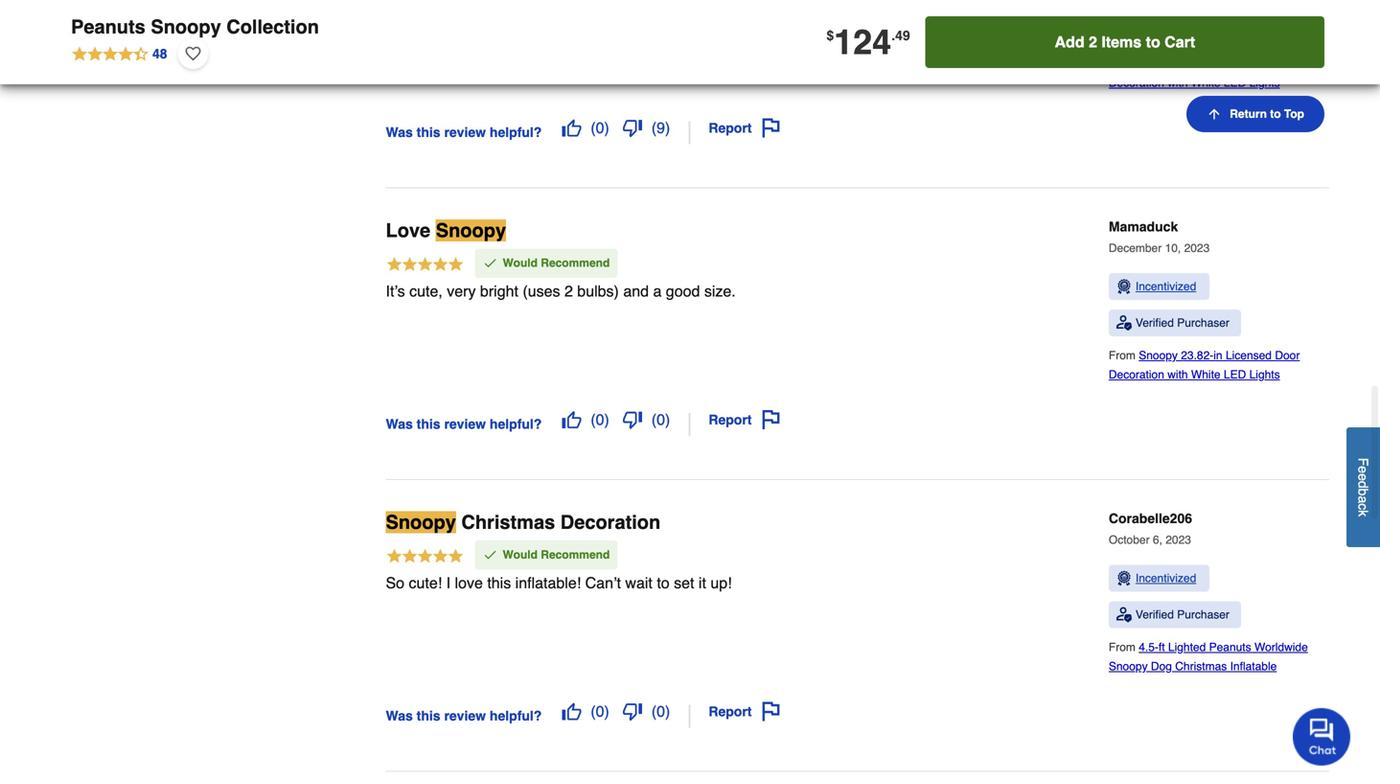 Task type: locate. For each thing, give the bounding box(es) containing it.
1 vertical spatial flag image
[[762, 703, 781, 722]]

2 5 stars image from the top
[[386, 547, 465, 567]]

2 report from the top
[[709, 413, 752, 428]]

1 would from the top
[[503, 257, 538, 270]]

mona
[[1109, 0, 1144, 16]]

christmas down "lighted"
[[1176, 660, 1228, 674]]

3 report from the top
[[709, 705, 752, 720]]

verified for snoopy christmas decoration
[[1136, 609, 1175, 622]]

1 thumb down image from the top
[[623, 411, 642, 430]]

0 vertical spatial door
[[1276, 57, 1301, 71]]

mamaduck
[[1109, 219, 1179, 235]]

from for love snoopy
[[1109, 349, 1139, 363]]

thumb down image
[[623, 411, 642, 430], [623, 703, 642, 722]]

0 vertical spatial report button
[[702, 112, 788, 145]]

3 review from the top
[[444, 709, 486, 724]]

so
[[386, 574, 405, 592]]

love
[[455, 574, 483, 592]]

incentivized down 6,
[[1136, 572, 1197, 586]]

christmas
[[462, 512, 555, 534], [1176, 660, 1228, 674]]

ft
[[1159, 641, 1166, 655]]

helpful?
[[490, 125, 542, 140], [490, 417, 542, 432], [490, 709, 542, 724]]

0 for mamaduck
[[596, 411, 605, 429]]

6,
[[1153, 534, 1163, 547]]

2023 right 10,
[[1185, 242, 1210, 255]]

3 from from the top
[[1109, 641, 1139, 655]]

0 horizontal spatial 2
[[565, 282, 573, 300]]

flag image
[[762, 411, 781, 430], [762, 703, 781, 722]]

0 vertical spatial recommend
[[541, 257, 610, 270]]

october
[[1109, 534, 1150, 547]]

1 white from the top
[[1192, 76, 1221, 90]]

1 vertical spatial licensed
[[1226, 349, 1272, 363]]

) for ( 9 )'s thumb up icon
[[605, 119, 610, 137]]

would recommend up the it's cute, very bright (uses 2 bulbs) and a good size.
[[503, 257, 610, 270]]

1 flag image from the top
[[762, 411, 781, 430]]

(uses
[[523, 282, 560, 300]]

( for thumb down icon corresponding to love snoopy
[[652, 411, 657, 429]]

f
[[1356, 458, 1372, 466]]

1 horizontal spatial christmas
[[1176, 660, 1228, 674]]

2 vertical spatial was
[[386, 709, 413, 724]]

0 vertical spatial was
[[386, 125, 413, 140]]

white for second snoopy 23.82-in licensed door decoration with white led lights link from the bottom of the page
[[1192, 76, 1221, 90]]

1 vertical spatial christmas
[[1176, 660, 1228, 674]]

0 vertical spatial white
[[1192, 76, 1221, 90]]

( 0 ) for mona
[[591, 119, 610, 137]]

peanuts up inflatable
[[1210, 641, 1252, 655]]

2 e from the top
[[1356, 474, 1372, 481]]

( for snoopy christmas decoration thumb down icon
[[652, 703, 657, 721]]

verified purchaser icon image
[[1117, 316, 1132, 331], [1117, 608, 1132, 623]]

items
[[1102, 33, 1142, 51]]

would recommend up so cute! i love this inflatable! can't wait to set it up!
[[503, 549, 610, 562]]

up!
[[711, 574, 732, 592]]

0 vertical spatial christmas
[[462, 512, 555, 534]]

23.82-
[[1182, 57, 1214, 71], [1182, 349, 1214, 363]]

2 snoopy 23.82-in licensed door decoration with white led lights link from the top
[[1109, 349, 1301, 382]]

2 vertical spatial from
[[1109, 641, 1139, 655]]

2 right add
[[1089, 33, 1098, 51]]

0 vertical spatial helpful?
[[490, 125, 542, 140]]

2 vertical spatial decoration
[[561, 512, 661, 534]]

1 vertical spatial helpful?
[[490, 417, 542, 432]]

2 review from the top
[[444, 417, 486, 432]]

0 vertical spatial incentivized
[[1136, 280, 1197, 294]]

2 would recommend from the top
[[503, 549, 610, 562]]

purchaser
[[1178, 317, 1230, 330], [1178, 609, 1230, 622]]

1 vertical spatial 2023
[[1185, 242, 1210, 255]]

dog
[[1152, 660, 1173, 674]]

collection
[[227, 16, 319, 38]]

verified
[[1136, 317, 1175, 330], [1136, 609, 1175, 622]]

would for snoopy
[[503, 257, 538, 270]]

2 23.82- from the top
[[1182, 349, 1214, 363]]

) for thumb down icon corresponding to love snoopy
[[665, 411, 671, 429]]

2 thumb up image from the top
[[562, 703, 581, 722]]

1 vertical spatial recommend
[[541, 549, 610, 562]]

would recommend for christmas
[[503, 549, 610, 562]]

arrow up image
[[1207, 106, 1223, 122]]

5 stars image up cute!
[[386, 547, 465, 567]]

2 in from the top
[[1214, 349, 1223, 363]]

peanuts up 4.4 stars image
[[71, 16, 146, 38]]

0 vertical spatial 2023
[[1152, 23, 1178, 36]]

1 horizontal spatial peanuts
[[1210, 641, 1252, 655]]

0 vertical spatial 2
[[1089, 33, 1098, 51]]

0 vertical spatial in
[[1214, 57, 1223, 71]]

1 incentivized from the top
[[1136, 280, 1197, 294]]

helpful? for snoopy
[[490, 417, 542, 432]]

2023 right 6,
[[1166, 534, 1192, 547]]

2 was this review helpful? from the top
[[386, 417, 542, 432]]

0 vertical spatial verified purchaser
[[1136, 317, 1230, 330]]

a
[[653, 282, 662, 300], [1356, 496, 1372, 504]]

3 was this review helpful? from the top
[[386, 709, 542, 724]]

a inside button
[[1356, 496, 1372, 504]]

2 vertical spatial 2023
[[1166, 534, 1192, 547]]

2 right '(uses'
[[565, 282, 573, 300]]

2 from from the top
[[1109, 349, 1139, 363]]

1 vertical spatial snoopy 23.82-in licensed door decoration with white led lights
[[1109, 349, 1301, 382]]

0 vertical spatial incentivised review icon image
[[1117, 279, 1132, 295]]

0 vertical spatial would
[[503, 257, 538, 270]]

48
[[152, 46, 167, 61]]

1 snoopy 23.82-in licensed door decoration with white led lights from the top
[[1109, 57, 1301, 90]]

2 vertical spatial report
[[709, 705, 752, 720]]

was
[[386, 125, 413, 140], [386, 417, 413, 432], [386, 709, 413, 724]]

5 stars image
[[386, 255, 465, 275], [386, 547, 465, 567]]

2 horizontal spatial to
[[1271, 107, 1282, 121]]

( for thumb down image
[[652, 119, 657, 137]]

5 stars image up 'cute,'
[[386, 255, 465, 275]]

report button
[[702, 112, 788, 145], [702, 404, 788, 437], [702, 696, 788, 728]]

from
[[1109, 57, 1139, 71], [1109, 349, 1139, 363], [1109, 641, 1139, 655]]

incentivised review icon image
[[1117, 279, 1132, 295], [1117, 571, 1132, 587]]

1 horizontal spatial to
[[1146, 33, 1161, 51]]

corabelle206 october 6, 2023
[[1109, 511, 1193, 547]]

review for snoopy
[[444, 417, 486, 432]]

1 verified purchaser from the top
[[1136, 317, 1230, 330]]

2 white from the top
[[1192, 368, 1221, 382]]

0 vertical spatial snoopy 23.82-in licensed door decoration with white led lights
[[1109, 57, 1301, 90]]

0 horizontal spatial a
[[653, 282, 662, 300]]

verified purchaser
[[1136, 317, 1230, 330], [1136, 609, 1230, 622]]

wait
[[626, 574, 653, 592]]

( 0 )
[[591, 119, 610, 137], [591, 411, 610, 429], [652, 411, 671, 429], [591, 703, 610, 721], [652, 703, 671, 721]]

1 vertical spatial was
[[386, 417, 413, 432]]

1 vertical spatial thumb down image
[[623, 703, 642, 722]]

0 vertical spatial verified
[[1136, 317, 1175, 330]]

1 led from the top
[[1224, 76, 1247, 90]]

incentivized down 10,
[[1136, 280, 1197, 294]]

this for mona
[[417, 125, 441, 140]]

49
[[896, 28, 911, 43]]

2 verified purchaser from the top
[[1136, 609, 1230, 622]]

1 helpful? from the top
[[490, 125, 542, 140]]

verified purchaser icon image down october
[[1117, 608, 1132, 623]]

1 vertical spatial with
[[1168, 368, 1189, 382]]

e
[[1356, 466, 1372, 474], [1356, 474, 1372, 481]]

1 vertical spatial verified purchaser icon image
[[1117, 608, 1132, 623]]

bright
[[480, 282, 519, 300]]

2 helpful? from the top
[[490, 417, 542, 432]]

was this review helpful? for christmas
[[386, 709, 542, 724]]

1 thumb up image from the top
[[562, 119, 581, 138]]

report
[[709, 121, 752, 136], [709, 413, 752, 428], [709, 705, 752, 720]]

1 vertical spatial 5 stars image
[[386, 547, 465, 567]]

verified purchaser for snoopy christmas decoration
[[1136, 609, 1230, 622]]

2023
[[1152, 23, 1178, 36], [1185, 242, 1210, 255], [1166, 534, 1192, 547]]

review for christmas
[[444, 709, 486, 724]]

thumb down image for snoopy christmas decoration
[[623, 703, 642, 722]]

1 vertical spatial incentivised review icon image
[[1117, 571, 1132, 587]]

0 vertical spatial lights
[[1250, 76, 1281, 90]]

1 purchaser from the top
[[1178, 317, 1230, 330]]

verified purchaser icon image down december
[[1117, 316, 1132, 331]]

checkmark image up love
[[483, 547, 498, 563]]

0 vertical spatial with
[[1168, 76, 1189, 90]]

0
[[596, 119, 605, 137], [596, 411, 605, 429], [657, 411, 665, 429], [596, 703, 605, 721], [657, 703, 665, 721]]

1 vertical spatial in
[[1214, 349, 1223, 363]]

$ 124 . 49
[[827, 22, 911, 62]]

2 verified from the top
[[1136, 609, 1175, 622]]

0 vertical spatial 23.82-
[[1182, 57, 1214, 71]]

1 vertical spatial door
[[1276, 349, 1301, 363]]

1 vertical spatial thumb up image
[[562, 703, 581, 722]]

0 vertical spatial purchaser
[[1178, 317, 1230, 330]]

4.5-ft lighted peanuts worldwide snoopy dog christmas inflatable link
[[1109, 641, 1309, 674]]

1 vertical spatial would
[[503, 549, 538, 562]]

1 vertical spatial from
[[1109, 349, 1139, 363]]

3 report button from the top
[[702, 696, 788, 728]]

1 vertical spatial incentivized
[[1136, 572, 1197, 586]]

0 vertical spatial verified purchaser icon image
[[1117, 316, 1132, 331]]

1 vertical spatial a
[[1356, 496, 1372, 504]]

15,
[[1133, 23, 1149, 36]]

snoopy
[[151, 16, 221, 38], [1139, 57, 1178, 71], [436, 220, 506, 242], [1139, 349, 1178, 363], [386, 512, 456, 534], [1109, 660, 1148, 674]]

2023 inside corabelle206 october 6, 2023
[[1166, 534, 1192, 547]]

0 vertical spatial report
[[709, 121, 752, 136]]

( 0 ) for mamaduck
[[591, 411, 610, 429]]

1 vertical spatial purchaser
[[1178, 609, 1230, 622]]

48 button
[[71, 38, 168, 69]]

verified purchaser for love snoopy
[[1136, 317, 1230, 330]]

0 vertical spatial thumb down image
[[623, 411, 642, 430]]

1 would recommend from the top
[[503, 257, 610, 270]]

2 verified purchaser icon image from the top
[[1117, 608, 1132, 623]]

verified purchaser icon image for snoopy christmas decoration
[[1117, 608, 1132, 623]]

1 recommend from the top
[[541, 257, 610, 270]]

verified up the 4.5-
[[1136, 609, 1175, 622]]

and
[[624, 282, 649, 300]]

thumb up image for ( 9 )
[[562, 119, 581, 138]]

1 snoopy 23.82-in licensed door decoration with white led lights link from the top
[[1109, 57, 1301, 90]]

would up bright
[[503, 257, 538, 270]]

this
[[417, 125, 441, 140], [417, 417, 441, 432], [487, 574, 511, 592], [417, 709, 441, 724]]

decoration
[[1109, 76, 1165, 90], [1109, 368, 1165, 382], [561, 512, 661, 534]]

2
[[1089, 33, 1098, 51], [565, 282, 573, 300]]

would recommend
[[503, 257, 610, 270], [503, 549, 610, 562]]

3 was from the top
[[386, 709, 413, 724]]

verified purchaser down 10,
[[1136, 317, 1230, 330]]

1 vertical spatial report button
[[702, 404, 788, 437]]

2 incentivized from the top
[[1136, 572, 1197, 586]]

would
[[503, 257, 538, 270], [503, 549, 538, 562]]

1 vertical spatial to
[[1271, 107, 1282, 121]]

1 vertical spatial verified
[[1136, 609, 1175, 622]]

with
[[1168, 76, 1189, 90], [1168, 368, 1189, 382]]

1 vertical spatial lights
[[1250, 368, 1281, 382]]

2 vertical spatial review
[[444, 709, 486, 724]]

purchaser up "lighted"
[[1178, 609, 1230, 622]]

1 vertical spatial review
[[444, 417, 486, 432]]

verified purchaser up "lighted"
[[1136, 609, 1230, 622]]

to
[[1146, 33, 1161, 51], [1271, 107, 1282, 121], [657, 574, 670, 592]]

0 vertical spatial review
[[444, 125, 486, 140]]

1 5 stars image from the top
[[386, 255, 465, 275]]

0 for corabelle206
[[596, 703, 605, 721]]

0 vertical spatial licensed
[[1226, 57, 1272, 71]]

f e e d b a c k
[[1356, 458, 1372, 517]]

0 vertical spatial 5 stars image
[[386, 255, 465, 275]]

checkmark image
[[483, 255, 498, 271], [483, 547, 498, 563]]

0 vertical spatial checkmark image
[[483, 255, 498, 271]]

a up k
[[1356, 496, 1372, 504]]

2 purchaser from the top
[[1178, 609, 1230, 622]]

1 vertical spatial snoopy 23.82-in licensed door decoration with white led lights link
[[1109, 349, 1301, 382]]

1 vertical spatial report
[[709, 413, 752, 428]]

december
[[1109, 242, 1162, 255]]

2 vertical spatial was this review helpful?
[[386, 709, 542, 724]]

1 checkmark image from the top
[[483, 255, 498, 271]]

1 vertical spatial was this review helpful?
[[386, 417, 542, 432]]

review
[[444, 125, 486, 140], [444, 417, 486, 432], [444, 709, 486, 724]]

0 vertical spatial from
[[1109, 57, 1139, 71]]

recommend
[[541, 257, 610, 270], [541, 549, 610, 562]]

2 checkmark image from the top
[[483, 547, 498, 563]]

flag image for love snoopy
[[762, 411, 781, 430]]

0 horizontal spatial peanuts
[[71, 16, 146, 38]]

)
[[605, 119, 610, 137], [665, 119, 671, 137], [605, 411, 610, 429], [665, 411, 671, 429], [605, 703, 610, 721], [665, 703, 671, 721]]

can't
[[586, 574, 621, 592]]

2023 for snoopy christmas decoration
[[1166, 534, 1192, 547]]

thumb down image for love snoopy
[[623, 411, 642, 430]]

2 recommend from the top
[[541, 549, 610, 562]]

5 stars image for snoopy
[[386, 547, 465, 567]]

2 report button from the top
[[702, 404, 788, 437]]

0 vertical spatial thumb up image
[[562, 119, 581, 138]]

1 vertical spatial peanuts
[[1210, 641, 1252, 655]]

licensed
[[1226, 57, 1272, 71], [1226, 349, 1272, 363]]

checkmark image for christmas
[[483, 547, 498, 563]]

2023 right 15,
[[1152, 23, 1178, 36]]

2023 inside mona july 15, 2023
[[1152, 23, 1178, 36]]

verified down 10,
[[1136, 317, 1175, 330]]

cart
[[1165, 33, 1196, 51]]

cute!
[[409, 574, 442, 592]]

to left set
[[657, 574, 670, 592]]

thumb up image
[[562, 119, 581, 138], [562, 703, 581, 722]]

door
[[1276, 57, 1301, 71], [1276, 349, 1301, 363]]

checkmark image up bright
[[483, 255, 498, 271]]

thumb down image
[[623, 119, 642, 138]]

0 vertical spatial would recommend
[[503, 257, 610, 270]]

flag image
[[762, 119, 781, 138]]

2 snoopy 23.82-in licensed door decoration with white led lights from the top
[[1109, 349, 1301, 382]]

4.5-
[[1139, 641, 1159, 655]]

( for thumb up icon associated with ( 0 )
[[591, 703, 596, 721]]

was this review helpful?
[[386, 125, 542, 140], [386, 417, 542, 432], [386, 709, 542, 724]]

2 thumb down image from the top
[[623, 703, 642, 722]]

incentivized for love snoopy
[[1136, 280, 1197, 294]]

1 horizontal spatial a
[[1356, 496, 1372, 504]]

1 vertical spatial white
[[1192, 368, 1221, 382]]

to left the cart at right top
[[1146, 33, 1161, 51]]

recommend up so cute! i love this inflatable! can't wait to set it up!
[[541, 549, 610, 562]]

white
[[1192, 76, 1221, 90], [1192, 368, 1221, 382]]

i
[[447, 574, 451, 592]]

0 vertical spatial was this review helpful?
[[386, 125, 542, 140]]

1 vertical spatial verified purchaser
[[1136, 609, 1230, 622]]

checkmark image for snoopy
[[483, 255, 498, 271]]

e up d at the right bottom of page
[[1356, 466, 1372, 474]]

1 vertical spatial 23.82-
[[1182, 349, 1214, 363]]

snoopy 23.82-in licensed door decoration with white led lights
[[1109, 57, 1301, 90], [1109, 349, 1301, 382]]

incentivized
[[1136, 280, 1197, 294], [1136, 572, 1197, 586]]

2 vertical spatial helpful?
[[490, 709, 542, 724]]

from for snoopy christmas decoration
[[1109, 641, 1139, 655]]

1 incentivised review icon image from the top
[[1117, 279, 1132, 295]]

0 horizontal spatial to
[[657, 574, 670, 592]]

1 verified from the top
[[1136, 317, 1175, 330]]

e up the b
[[1356, 474, 1372, 481]]

snoopy 23.82-in licensed door decoration with white led lights link
[[1109, 57, 1301, 90], [1109, 349, 1301, 382]]

b
[[1356, 489, 1372, 496]]

3 helpful? from the top
[[490, 709, 542, 724]]

( 0 ) for corabelle206
[[591, 703, 610, 721]]

1 in from the top
[[1214, 57, 1223, 71]]

was for love
[[386, 417, 413, 432]]

1 vertical spatial checkmark image
[[483, 547, 498, 563]]

0 vertical spatial snoopy 23.82-in licensed door decoration with white led lights link
[[1109, 57, 1301, 90]]

incentivised review icon image down october
[[1117, 571, 1132, 587]]

to left the top
[[1271, 107, 1282, 121]]

july
[[1109, 23, 1130, 36]]

1 verified purchaser icon image from the top
[[1117, 316, 1132, 331]]

recommend up the it's cute, very bright (uses 2 bulbs) and a good size.
[[541, 257, 610, 270]]

a right and
[[653, 282, 662, 300]]

1 was from the top
[[386, 125, 413, 140]]

1 vertical spatial led
[[1224, 368, 1247, 382]]

verified for love snoopy
[[1136, 317, 1175, 330]]

1 with from the top
[[1168, 76, 1189, 90]]

report button for love snoopy
[[702, 404, 788, 437]]

purchaser down 10,
[[1178, 317, 1230, 330]]

2 vertical spatial report button
[[702, 696, 788, 728]]

incentivised review icon image down december
[[1117, 279, 1132, 295]]

0 vertical spatial led
[[1224, 76, 1247, 90]]

2 vertical spatial to
[[657, 574, 670, 592]]

report for snoopy christmas decoration
[[709, 705, 752, 720]]

0 vertical spatial to
[[1146, 33, 1161, 51]]

lights
[[1250, 76, 1281, 90], [1250, 368, 1281, 382]]

124
[[834, 22, 892, 62]]

2 incentivised review icon image from the top
[[1117, 571, 1132, 587]]

peanuts inside 4.5-ft lighted peanuts worldwide snoopy dog christmas inflatable
[[1210, 641, 1252, 655]]

10,
[[1166, 242, 1182, 255]]

0 vertical spatial flag image
[[762, 411, 781, 430]]

christmas up love
[[462, 512, 555, 534]]

2 flag image from the top
[[762, 703, 781, 722]]

2 would from the top
[[503, 549, 538, 562]]

2 was from the top
[[386, 417, 413, 432]]

would down snoopy christmas decoration
[[503, 549, 538, 562]]

0 vertical spatial a
[[653, 282, 662, 300]]

1 horizontal spatial 2
[[1089, 33, 1098, 51]]

2023 inside mamaduck december 10, 2023
[[1185, 242, 1210, 255]]

1 vertical spatial would recommend
[[503, 549, 610, 562]]

verified purchaser icon image for love snoopy
[[1117, 316, 1132, 331]]



Task type: describe. For each thing, give the bounding box(es) containing it.
it's cute, very bright (uses 2 bulbs) and a good size.
[[386, 282, 736, 300]]

mona july 15, 2023
[[1109, 0, 1178, 36]]

size.
[[705, 282, 736, 300]]

2 led from the top
[[1224, 368, 1247, 382]]

purchaser for snoopy christmas decoration
[[1178, 609, 1230, 622]]

return
[[1230, 107, 1268, 121]]

flag image for snoopy christmas decoration
[[762, 703, 781, 722]]

mamaduck december 10, 2023
[[1109, 219, 1210, 255]]

heart outline image
[[186, 43, 201, 64]]

4.4 stars image
[[71, 43, 168, 64]]

it
[[699, 574, 707, 592]]

would for christmas
[[503, 549, 538, 562]]

bulbs)
[[578, 282, 619, 300]]

1 report button from the top
[[702, 112, 788, 145]]

it's
[[386, 282, 405, 300]]

set
[[674, 574, 695, 592]]

2 lights from the top
[[1250, 368, 1281, 382]]

incentivised review icon image for love snoopy
[[1117, 279, 1132, 295]]

christmas inside 4.5-ft lighted peanuts worldwide snoopy dog christmas inflatable
[[1176, 660, 1228, 674]]

1 vertical spatial 2
[[565, 282, 573, 300]]

( for thumb up image
[[591, 411, 596, 429]]

$
[[827, 28, 834, 43]]

helpful? for christmas
[[490, 709, 542, 724]]

good
[[666, 282, 700, 300]]

) for thumb up icon associated with ( 0 )
[[605, 703, 610, 721]]

2 with from the top
[[1168, 368, 1189, 382]]

white for 1st snoopy 23.82-in licensed door decoration with white led lights link from the bottom of the page
[[1192, 368, 1221, 382]]

9
[[657, 119, 665, 137]]

chat invite button image
[[1294, 708, 1352, 766]]

incentivised review icon image for snoopy christmas decoration
[[1117, 571, 1132, 587]]

to inside button
[[1146, 33, 1161, 51]]

1 report from the top
[[709, 121, 752, 136]]

report for love snoopy
[[709, 413, 752, 428]]

( 9 )
[[652, 119, 671, 137]]

add
[[1055, 33, 1085, 51]]

very
[[447, 282, 476, 300]]

d
[[1356, 481, 1372, 489]]

lighted
[[1169, 641, 1207, 655]]

so cute! i love this inflatable! can't wait to set it up!
[[386, 574, 732, 592]]

) for snoopy christmas decoration thumb down icon
[[665, 703, 671, 721]]

1 review from the top
[[444, 125, 486, 140]]

2023 for love snoopy
[[1185, 242, 1210, 255]]

0 vertical spatial decoration
[[1109, 76, 1165, 90]]

cute,
[[410, 282, 443, 300]]

add 2 items to cart button
[[926, 16, 1325, 68]]

this for corabelle206
[[417, 709, 441, 724]]

5 stars image for love
[[386, 255, 465, 275]]

recommend for christmas
[[541, 549, 610, 562]]

recommend for snoopy
[[541, 257, 610, 270]]

love
[[386, 220, 431, 242]]

2 licensed from the top
[[1226, 349, 1272, 363]]

1 vertical spatial decoration
[[1109, 368, 1165, 382]]

corabelle206
[[1109, 511, 1193, 527]]

2 door from the top
[[1276, 349, 1301, 363]]

1 e from the top
[[1356, 466, 1372, 474]]

f e e d b a c k button
[[1347, 428, 1381, 547]]

1 licensed from the top
[[1226, 57, 1272, 71]]

return to top button
[[1187, 96, 1325, 132]]

purchaser for love snoopy
[[1178, 317, 1230, 330]]

0 for mona
[[596, 119, 605, 137]]

) for thumb up image
[[605, 411, 610, 429]]

thumb up image
[[562, 411, 581, 430]]

k
[[1356, 510, 1372, 517]]

was for snoopy
[[386, 709, 413, 724]]

snoopy inside 4.5-ft lighted peanuts worldwide snoopy dog christmas inflatable
[[1109, 660, 1148, 674]]

1 door from the top
[[1276, 57, 1301, 71]]

4.5-ft lighted peanuts worldwide snoopy dog christmas inflatable
[[1109, 641, 1309, 674]]

c
[[1356, 503, 1372, 510]]

thumb up image for ( 0 )
[[562, 703, 581, 722]]

1 lights from the top
[[1250, 76, 1281, 90]]

1 from from the top
[[1109, 57, 1139, 71]]

incentivized for snoopy christmas decoration
[[1136, 572, 1197, 586]]

would recommend for snoopy
[[503, 257, 610, 270]]

.
[[892, 28, 896, 43]]

( for ( 9 )'s thumb up icon
[[591, 119, 596, 137]]

1 23.82- from the top
[[1182, 57, 1214, 71]]

love snoopy
[[386, 220, 506, 242]]

worldwide
[[1255, 641, 1309, 655]]

0 horizontal spatial christmas
[[462, 512, 555, 534]]

1 was this review helpful? from the top
[[386, 125, 542, 140]]

return to top
[[1230, 107, 1305, 121]]

top
[[1285, 107, 1305, 121]]

0 vertical spatial peanuts
[[71, 16, 146, 38]]

this for mamaduck
[[417, 417, 441, 432]]

to inside button
[[1271, 107, 1282, 121]]

inflatable!
[[516, 574, 581, 592]]

2 inside button
[[1089, 33, 1098, 51]]

inflatable
[[1231, 660, 1278, 674]]

snoopy christmas decoration
[[386, 512, 661, 534]]

was this review helpful? for snoopy
[[386, 417, 542, 432]]

) for thumb down image
[[665, 119, 671, 137]]

peanuts snoopy collection
[[71, 16, 319, 38]]

add 2 items to cart
[[1055, 33, 1196, 51]]

report button for snoopy christmas decoration
[[702, 696, 788, 728]]



Task type: vqa. For each thing, say whether or not it's contained in the screenshot.
bottommost 'Verified'
yes



